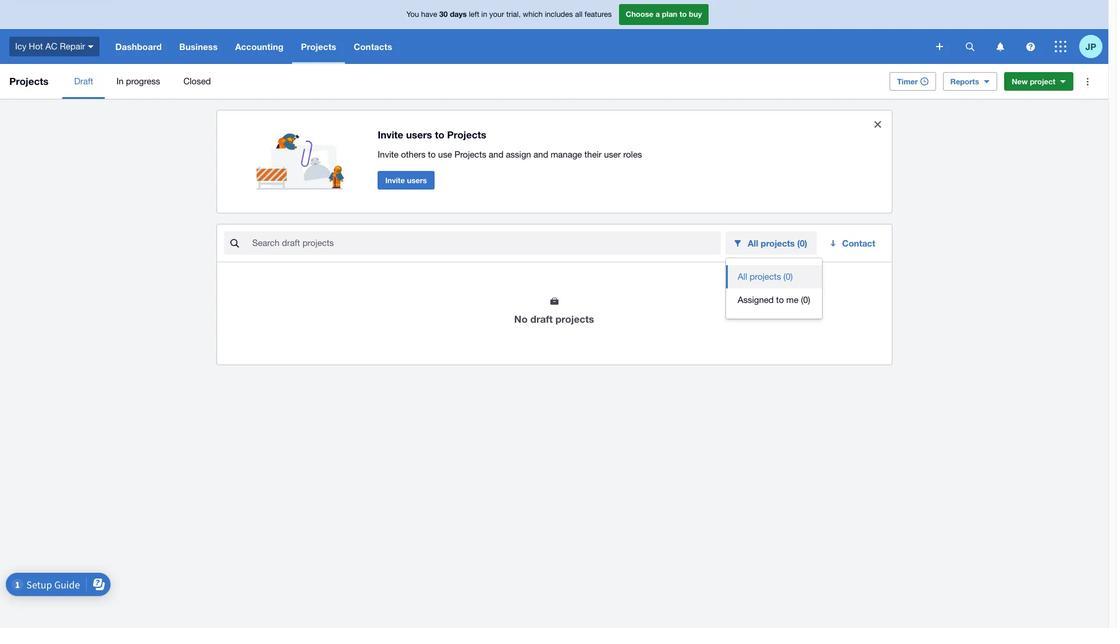 Task type: describe. For each thing, give the bounding box(es) containing it.
all projects (0) for all projects (0) button
[[738, 272, 793, 282]]

to up use
[[435, 128, 445, 141]]

contact
[[843, 238, 876, 249]]

invite for invite others to use projects and assign and manage their user roles
[[378, 149, 399, 159]]

contact button
[[822, 232, 885, 255]]

repair
[[60, 41, 85, 51]]

to left use
[[428, 149, 436, 159]]

in
[[117, 76, 124, 86]]

Search draft projects search field
[[251, 232, 721, 254]]

reports
[[951, 77, 980, 86]]

users for invite users to projects
[[406, 128, 432, 141]]

assigned
[[738, 295, 774, 305]]

timer button
[[890, 72, 936, 91]]

invite users link
[[378, 171, 435, 190]]

business button
[[171, 29, 227, 64]]

invite users to projects
[[378, 128, 487, 141]]

all
[[575, 10, 583, 19]]

invite users to projects image
[[256, 120, 350, 190]]

trial,
[[507, 10, 521, 19]]

invite for invite users to projects
[[378, 128, 404, 141]]

2 vertical spatial projects
[[556, 313, 594, 325]]

icy hot ac repair
[[15, 41, 85, 51]]

svg image inside 'icy hot ac repair' popup button
[[88, 45, 94, 48]]

in progress
[[117, 76, 160, 86]]

clear image
[[867, 113, 890, 136]]

users for invite users
[[407, 176, 427, 185]]

invite others to use projects and assign and manage their user roles
[[378, 149, 642, 159]]

timer
[[898, 77, 918, 86]]

projects inside dropdown button
[[301, 41, 336, 52]]

new project
[[1012, 77, 1056, 86]]

have
[[421, 10, 437, 19]]

no
[[515, 313, 528, 325]]

projects button
[[292, 29, 345, 64]]

draft
[[531, 313, 553, 325]]

new
[[1012, 77, 1028, 86]]

assigned to me (0) button
[[727, 289, 822, 312]]

all for all projects (0) button
[[738, 272, 748, 282]]

(0) for all projects (0) popup button at the right top
[[798, 238, 808, 249]]

invite for invite users
[[385, 176, 405, 185]]

projects up use
[[447, 128, 487, 141]]

dashboard
[[115, 41, 162, 52]]

assign
[[506, 149, 531, 159]]

all projects (0) button
[[727, 265, 822, 289]]

banner containing jp
[[0, 0, 1109, 64]]

contacts button
[[345, 29, 401, 64]]

projects down hot
[[9, 75, 49, 87]]

jp button
[[1080, 29, 1109, 64]]

in
[[482, 10, 488, 19]]

closed
[[183, 76, 211, 86]]

draft link
[[63, 64, 105, 99]]

icy
[[15, 41, 26, 51]]

left
[[469, 10, 480, 19]]

in progress link
[[105, 64, 172, 99]]

a
[[656, 9, 660, 19]]

roles
[[624, 149, 642, 159]]

features
[[585, 10, 612, 19]]



Task type: vqa. For each thing, say whether or not it's contained in the screenshot.
Settings menu 'image'
no



Task type: locate. For each thing, give the bounding box(es) containing it.
(0) right me
[[801, 295, 811, 305]]

2 vertical spatial (0)
[[801, 295, 811, 305]]

all projects (0) inside button
[[738, 272, 793, 282]]

projects inside popup button
[[761, 238, 795, 249]]

me
[[787, 295, 799, 305]]

users down others
[[407, 176, 427, 185]]

invite down others
[[385, 176, 405, 185]]

new project button
[[1005, 72, 1074, 91]]

plan
[[662, 9, 678, 19]]

projects up all projects (0) button
[[761, 238, 795, 249]]

invite left others
[[378, 149, 399, 159]]

all projects (0) button
[[726, 232, 817, 255]]

navigation containing dashboard
[[107, 29, 929, 64]]

users inside "link"
[[407, 176, 427, 185]]

to inside button
[[777, 295, 784, 305]]

1 horizontal spatial svg image
[[966, 42, 975, 51]]

1 vertical spatial invite
[[378, 149, 399, 159]]

(0)
[[798, 238, 808, 249], [784, 272, 793, 282], [801, 295, 811, 305]]

banner
[[0, 0, 1109, 64]]

0 vertical spatial all
[[748, 238, 759, 249]]

invite up others
[[378, 128, 404, 141]]

draft
[[74, 76, 93, 86]]

list box
[[727, 258, 822, 319]]

group
[[727, 258, 822, 319]]

more options image
[[1076, 70, 1100, 93]]

all projects (0) up assigned to me (0)
[[738, 272, 793, 282]]

you have 30 days left in your trial, which includes all features
[[407, 9, 612, 19]]

0 vertical spatial users
[[406, 128, 432, 141]]

1 vertical spatial (0)
[[784, 272, 793, 282]]

1 vertical spatial users
[[407, 176, 427, 185]]

1 and from the left
[[489, 149, 504, 159]]

navigation inside banner
[[107, 29, 929, 64]]

buy
[[689, 9, 702, 19]]

1 horizontal spatial and
[[534, 149, 549, 159]]

projects
[[301, 41, 336, 52], [9, 75, 49, 87], [447, 128, 487, 141], [455, 149, 487, 159]]

invite
[[378, 128, 404, 141], [378, 149, 399, 159], [385, 176, 405, 185]]

to left me
[[777, 295, 784, 305]]

0 vertical spatial projects
[[761, 238, 795, 249]]

30
[[440, 9, 448, 19]]

invite users
[[385, 176, 427, 185]]

contacts
[[354, 41, 393, 52]]

which
[[523, 10, 543, 19]]

accounting
[[235, 41, 284, 52]]

0 vertical spatial invite
[[378, 128, 404, 141]]

(0) up me
[[784, 272, 793, 282]]

projects left contacts
[[301, 41, 336, 52]]

all up assigned
[[738, 272, 748, 282]]

svg image
[[966, 42, 975, 51], [88, 45, 94, 48]]

days
[[450, 9, 467, 19]]

hot
[[29, 41, 43, 51]]

others
[[401, 149, 426, 159]]

projects right 'draft'
[[556, 313, 594, 325]]

all projects (0) up all projects (0) button
[[748, 238, 808, 249]]

projects for all projects (0) popup button at the right top
[[761, 238, 795, 249]]

svg image
[[1055, 41, 1067, 52], [997, 42, 1004, 51], [1027, 42, 1035, 51], [937, 43, 944, 50]]

choose a plan to buy
[[626, 9, 702, 19]]

1 vertical spatial projects
[[750, 272, 782, 282]]

users up others
[[406, 128, 432, 141]]

and left 'assign'
[[489, 149, 504, 159]]

accounting button
[[227, 29, 292, 64]]

invite inside "link"
[[385, 176, 405, 185]]

1 vertical spatial all projects (0)
[[738, 272, 793, 282]]

0 vertical spatial (0)
[[798, 238, 808, 249]]

0 horizontal spatial svg image
[[88, 45, 94, 48]]

all projects (0)
[[748, 238, 808, 249], [738, 272, 793, 282]]

you
[[407, 10, 419, 19]]

group containing all projects (0)
[[727, 258, 822, 319]]

to inside banner
[[680, 9, 687, 19]]

svg image up reports popup button
[[966, 42, 975, 51]]

users
[[406, 128, 432, 141], [407, 176, 427, 185]]

1 vertical spatial all
[[738, 272, 748, 282]]

and right 'assign'
[[534, 149, 549, 159]]

all projects (0) for all projects (0) popup button at the right top
[[748, 238, 808, 249]]

use
[[438, 149, 452, 159]]

(0) up all projects (0) button
[[798, 238, 808, 249]]

2 and from the left
[[534, 149, 549, 159]]

2 vertical spatial invite
[[385, 176, 405, 185]]

all up all projects (0) button
[[748, 238, 759, 249]]

1 horizontal spatial all
[[748, 238, 759, 249]]

their
[[585, 149, 602, 159]]

(0) inside popup button
[[798, 238, 808, 249]]

projects inside button
[[750, 272, 782, 282]]

dashboard link
[[107, 29, 171, 64]]

closed link
[[172, 64, 223, 99]]

navigation
[[107, 29, 929, 64]]

choose
[[626, 9, 654, 19]]

reports button
[[943, 72, 998, 91]]

(0) for all projects (0) button
[[784, 272, 793, 282]]

project
[[1030, 77, 1056, 86]]

projects up assigned to me (0)
[[750, 272, 782, 282]]

all
[[748, 238, 759, 249], [738, 272, 748, 282]]

projects right use
[[455, 149, 487, 159]]

ac
[[45, 41, 57, 51]]

projects
[[761, 238, 795, 249], [750, 272, 782, 282], [556, 313, 594, 325]]

0 horizontal spatial all
[[738, 272, 748, 282]]

svg image right repair
[[88, 45, 94, 48]]

list box containing all projects (0)
[[727, 258, 822, 319]]

all inside button
[[738, 272, 748, 282]]

to
[[680, 9, 687, 19], [435, 128, 445, 141], [428, 149, 436, 159], [777, 295, 784, 305]]

your
[[490, 10, 504, 19]]

includes
[[545, 10, 573, 19]]

jp
[[1086, 41, 1097, 52]]

progress
[[126, 76, 160, 86]]

assigned to me (0)
[[738, 295, 811, 305]]

projects for all projects (0) button
[[750, 272, 782, 282]]

user
[[604, 149, 621, 159]]

to left buy
[[680, 9, 687, 19]]

0 horizontal spatial and
[[489, 149, 504, 159]]

no draft projects
[[515, 313, 594, 325]]

0 vertical spatial all projects (0)
[[748, 238, 808, 249]]

icy hot ac repair button
[[0, 29, 107, 64]]

and
[[489, 149, 504, 159], [534, 149, 549, 159]]

manage
[[551, 149, 582, 159]]

all inside popup button
[[748, 238, 759, 249]]

all projects (0) inside popup button
[[748, 238, 808, 249]]

business
[[179, 41, 218, 52]]

all for all projects (0) popup button at the right top
[[748, 238, 759, 249]]



